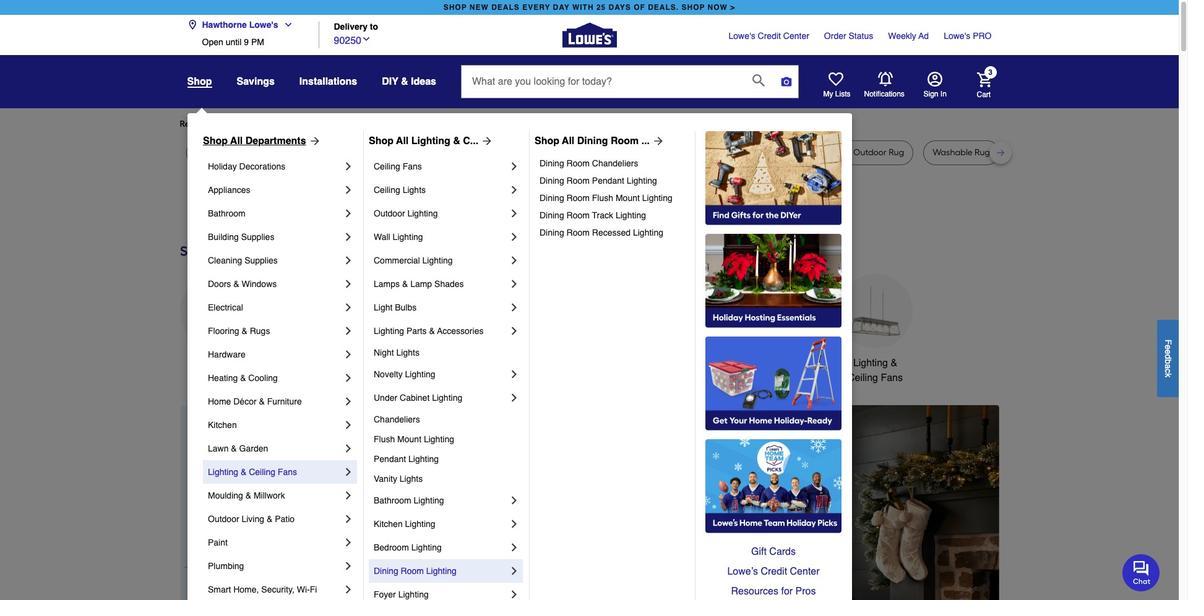 Task type: vqa. For each thing, say whether or not it's contained in the screenshot.
Sign Up button
no



Task type: describe. For each thing, give the bounding box(es) containing it.
living
[[242, 515, 264, 525]]

90250
[[334, 35, 362, 46]]

bulbs
[[395, 303, 417, 313]]

recommended searches for you
[[180, 119, 307, 129]]

kitchen for kitchen lighting
[[374, 520, 403, 529]]

arrow right image
[[479, 135, 494, 147]]

f
[[1164, 340, 1174, 345]]

chevron right image for appliances
[[342, 184, 355, 196]]

kitchen faucets button
[[462, 274, 537, 371]]

& inside shop all lighting & c... link
[[453, 136, 461, 147]]

you for recommended searches for you
[[293, 119, 307, 129]]

f e e d b a c k
[[1164, 340, 1174, 378]]

supplies for cleaning supplies
[[245, 256, 278, 266]]

chevron right image for outdoor lighting
[[508, 207, 521, 220]]

parts
[[407, 326, 427, 336]]

chevron right image for building supplies
[[342, 231, 355, 243]]

now
[[708, 3, 728, 12]]

my
[[824, 90, 834, 98]]

lights for night lights
[[397, 348, 420, 358]]

moulding
[[208, 491, 243, 501]]

bedroom lighting link
[[374, 536, 508, 560]]

outdoor living & patio
[[208, 515, 295, 525]]

room for pendant
[[567, 176, 590, 186]]

plumbing link
[[208, 555, 342, 578]]

4 rug from the left
[[337, 147, 353, 158]]

christmas decorations
[[379, 358, 432, 384]]

shop new deals every day with 25 days of deals. shop now >
[[444, 3, 736, 12]]

flooring & rugs link
[[208, 320, 342, 343]]

dining for dining room pendant lighting
[[540, 176, 565, 186]]

1 rug from the left
[[195, 147, 211, 158]]

1 area from the left
[[316, 147, 335, 158]]

gift cards link
[[706, 542, 842, 562]]

lawn & garden link
[[208, 437, 342, 461]]

resources for pros
[[732, 586, 816, 598]]

chevron right image for heating & cooling
[[342, 372, 355, 385]]

lighting parts & accessories link
[[374, 320, 508, 343]]

1 shop from the left
[[444, 3, 467, 12]]

home décor & furniture link
[[208, 390, 342, 414]]

kitchen for kitchen
[[208, 420, 237, 430]]

cooling
[[249, 373, 278, 383]]

chevron right image for doors & windows
[[342, 278, 355, 290]]

chevron right image for flooring & rugs
[[342, 325, 355, 338]]

& inside lamps & lamp shades link
[[402, 279, 408, 289]]

lowe's pro link
[[944, 30, 992, 42]]

night lights link
[[374, 343, 521, 363]]

shop for shop all dining room ...
[[535, 136, 560, 147]]

room left ...
[[611, 136, 639, 147]]

chevron right image for foyer lighting
[[508, 589, 521, 601]]

chevron right image for hardware
[[342, 349, 355, 361]]

night
[[374, 348, 394, 358]]

lighting parts & accessories
[[374, 326, 484, 336]]

novelty
[[374, 370, 403, 380]]

dining for dining room chandeliers
[[540, 159, 565, 168]]

location image
[[187, 20, 197, 30]]

1 vertical spatial flush
[[374, 435, 395, 445]]

sign in
[[924, 90, 947, 98]]

dining room track lighting link
[[540, 207, 687, 224]]

electrical link
[[208, 296, 342, 320]]

get your home holiday-ready. image
[[706, 337, 842, 431]]

shop
[[187, 76, 212, 87]]

allen and roth area rug
[[492, 147, 588, 158]]

find gifts for the diyer. image
[[706, 131, 842, 225]]

ceiling lights
[[374, 185, 426, 195]]

chevron right image for lighting & ceiling fans
[[342, 466, 355, 479]]

garden
[[239, 444, 268, 454]]

lowe's home team holiday picks. image
[[706, 440, 842, 534]]

with
[[573, 3, 594, 12]]

moulding & millwork link
[[208, 484, 342, 508]]

chevron right image for smart home, security, wi-fi
[[342, 584, 355, 596]]

50 percent off all artificial christmas trees, holiday lights and more. image
[[400, 406, 1000, 601]]

chevron right image for lawn & garden
[[342, 443, 355, 455]]

weekly ad link
[[889, 30, 930, 42]]

lights for ceiling lights
[[403, 185, 426, 195]]

lowe's credit center
[[729, 31, 810, 41]]

pendant lighting
[[374, 455, 439, 464]]

all for departments
[[230, 136, 243, 147]]

room for lighting
[[401, 567, 424, 577]]

fans inside button
[[881, 373, 903, 384]]

pendant lighting link
[[374, 450, 521, 469]]

chevron right image for kitchen
[[342, 419, 355, 432]]

ceiling inside button
[[848, 373, 879, 384]]

suggestions
[[339, 119, 388, 129]]

bedroom lighting
[[374, 543, 442, 553]]

wall
[[374, 232, 391, 242]]

foyer lighting link
[[374, 583, 508, 601]]

lowe's pro
[[944, 31, 992, 41]]

shop new deals every day with 25 days of deals. shop now > link
[[441, 0, 738, 15]]

supplies for building supplies
[[241, 232, 275, 242]]

vanity
[[374, 474, 398, 484]]

heating
[[208, 373, 238, 383]]

chandeliers link
[[374, 410, 521, 430]]

chevron right image for plumbing
[[342, 560, 355, 573]]

more suggestions for you link
[[317, 118, 427, 131]]

chevron right image for commercial lighting
[[508, 255, 521, 267]]

lowe's credit center link
[[706, 562, 842, 582]]

mount inside dining room flush mount lighting link
[[616, 193, 640, 203]]

light
[[374, 303, 393, 313]]

cart
[[978, 90, 992, 99]]

order
[[825, 31, 847, 41]]

lowe's
[[728, 567, 759, 578]]

allen and roth rug
[[616, 147, 691, 158]]

& inside outdoor living & patio link
[[267, 515, 273, 525]]

pm
[[251, 37, 264, 47]]

lowe's inside "button"
[[249, 20, 278, 30]]

camera image
[[781, 76, 793, 88]]

flooring & rugs
[[208, 326, 270, 336]]

roth for rug
[[656, 147, 674, 158]]

lowe's home improvement notification center image
[[878, 72, 893, 87]]

outdoor lighting
[[374, 209, 438, 219]]

weekly
[[889, 31, 917, 41]]

vanity lights link
[[374, 469, 521, 489]]

home inside button
[[783, 358, 810, 369]]

to
[[370, 22, 378, 32]]

dining room track lighting
[[540, 211, 647, 220]]

dining for dining room flush mount lighting
[[540, 193, 565, 203]]

bathroom inside bathroom link
[[208, 209, 246, 219]]

2 horizontal spatial arrow right image
[[977, 514, 989, 526]]

savings button
[[237, 71, 275, 93]]

home décor & furniture
[[208, 397, 302, 407]]

day
[[553, 3, 570, 12]]

& inside 'lighting parts & accessories' link
[[429, 326, 435, 336]]

search image
[[753, 74, 765, 87]]

lowe's wishes you and your family a happy hanukkah. image
[[180, 198, 1000, 229]]

chevron right image for ceiling fans
[[508, 160, 521, 173]]

smart home
[[754, 358, 810, 369]]

chevron right image for lighting parts & accessories
[[508, 325, 521, 338]]

bathroom lighting
[[374, 496, 444, 506]]

foyer lighting
[[374, 590, 429, 600]]

arrow left image
[[410, 514, 423, 526]]

chevron right image for bathroom
[[342, 207, 355, 220]]

indoor
[[826, 147, 852, 158]]

for for suggestions
[[390, 119, 401, 129]]

lowe's for lowe's credit center
[[729, 31, 756, 41]]

building supplies link
[[208, 225, 342, 249]]

chevron right image for electrical
[[342, 302, 355, 314]]

chevron right image for moulding & millwork
[[342, 490, 355, 502]]

deals
[[492, 3, 520, 12]]

3 rug from the left
[[273, 147, 288, 158]]

roth for area
[[532, 147, 549, 158]]

1 horizontal spatial flush
[[593, 193, 614, 203]]

dining for dining room recessed lighting
[[540, 228, 565, 238]]

savings
[[237, 76, 275, 87]]

0 horizontal spatial fans
[[278, 468, 297, 477]]

faucets
[[500, 358, 535, 369]]

home,
[[234, 585, 259, 595]]

days
[[609, 3, 632, 12]]

chevron right image for novelty lighting
[[508, 368, 521, 381]]

ideas
[[411, 76, 437, 87]]

all for dining
[[562, 136, 575, 147]]

chevron right image for under cabinet lighting
[[508, 392, 521, 404]]

holiday decorations link
[[208, 155, 342, 178]]

shop for shop all lighting & c...
[[369, 136, 394, 147]]

bathroom inside bathroom 'button'
[[666, 358, 709, 369]]

all for lighting
[[396, 136, 409, 147]]

for inside resources for pros link
[[782, 586, 793, 598]]

christmas decorations button
[[368, 274, 442, 386]]

status
[[849, 31, 874, 41]]

dining inside shop all dining room ... link
[[578, 136, 608, 147]]

security,
[[262, 585, 295, 595]]

2 rug from the left
[[255, 147, 270, 158]]

bedroom
[[374, 543, 409, 553]]

patio
[[275, 515, 295, 525]]



Task type: locate. For each thing, give the bounding box(es) containing it.
1 you from the left
[[293, 119, 307, 129]]

2 allen from the left
[[616, 147, 635, 158]]

departments
[[246, 136, 306, 147]]

shop all lighting & c...
[[369, 136, 479, 147]]

lights up the "novelty lighting"
[[397, 348, 420, 358]]

shop inside shop all departments link
[[203, 136, 228, 147]]

1 horizontal spatial area
[[552, 147, 570, 158]]

mount
[[616, 193, 640, 203], [398, 435, 422, 445]]

1 vertical spatial supplies
[[245, 256, 278, 266]]

5 rug from the left
[[572, 147, 588, 158]]

lamp
[[411, 279, 432, 289]]

0 horizontal spatial bathroom
[[208, 209, 246, 219]]

kitchen left faucets
[[464, 358, 497, 369]]

shop all dining room ... link
[[535, 134, 665, 149]]

1 horizontal spatial you
[[403, 119, 417, 129]]

and for allen and roth rug
[[637, 147, 654, 158]]

allen for allen and roth area rug
[[492, 147, 511, 158]]

0 vertical spatial kitchen
[[464, 358, 497, 369]]

shop down more suggestions for you link
[[369, 136, 394, 147]]

lowe's home improvement cart image
[[978, 72, 992, 87]]

smart for smart home
[[754, 358, 780, 369]]

lights down the pendant lighting
[[400, 474, 423, 484]]

e up the d
[[1164, 345, 1174, 350]]

appliances down holiday
[[208, 185, 250, 195]]

1 horizontal spatial roth
[[656, 147, 674, 158]]

1 vertical spatial home
[[208, 397, 231, 407]]

lights for vanity lights
[[400, 474, 423, 484]]

arrow right image inside shop all dining room ... link
[[650, 135, 665, 147]]

pendant up vanity
[[374, 455, 406, 464]]

1 vertical spatial pendant
[[374, 455, 406, 464]]

0 horizontal spatial washable
[[720, 147, 760, 158]]

1 horizontal spatial lighting & ceiling fans
[[848, 358, 903, 384]]

e up the b
[[1164, 350, 1174, 354]]

1 horizontal spatial bathroom
[[374, 496, 412, 506]]

washable rug
[[933, 147, 991, 158]]

1 vertical spatial chandeliers
[[374, 415, 420, 425]]

you left more
[[293, 119, 307, 129]]

chevron right image for bathroom lighting
[[508, 495, 521, 507]]

1 horizontal spatial fans
[[403, 162, 422, 172]]

furniture
[[267, 397, 302, 407]]

allen right desk
[[492, 147, 511, 158]]

chevron right image for dining room lighting
[[508, 565, 521, 578]]

resources
[[732, 586, 779, 598]]

room left track
[[567, 211, 590, 220]]

appliances link
[[208, 178, 342, 202]]

dining room recessed lighting link
[[540, 224, 687, 242]]

shop
[[203, 136, 228, 147], [369, 136, 394, 147], [535, 136, 560, 147]]

area rug
[[316, 147, 353, 158]]

1 allen from the left
[[492, 147, 511, 158]]

for inside more suggestions for you link
[[390, 119, 401, 129]]

scroll to item #3 image
[[696, 599, 728, 601]]

0 vertical spatial lighting & ceiling fans
[[848, 358, 903, 384]]

0 horizontal spatial chevron down image
[[278, 20, 293, 30]]

& inside lighting & ceiling fans link
[[241, 468, 247, 477]]

room down bedroom lighting
[[401, 567, 424, 577]]

dining for dining room track lighting
[[540, 211, 565, 220]]

1 all from the left
[[230, 136, 243, 147]]

center up 'pros'
[[791, 567, 820, 578]]

ceiling fans link
[[374, 155, 508, 178]]

every
[[523, 3, 551, 12]]

supplies up windows
[[245, 256, 278, 266]]

millwork
[[254, 491, 285, 501]]

0 horizontal spatial smart
[[208, 585, 231, 595]]

supplies
[[241, 232, 275, 242], [245, 256, 278, 266]]

arrow right image
[[306, 135, 321, 147], [650, 135, 665, 147], [977, 514, 989, 526]]

outdoor for outdoor living & patio
[[208, 515, 239, 525]]

area
[[316, 147, 335, 158], [552, 147, 570, 158], [762, 147, 780, 158]]

flush up the pendant lighting
[[374, 435, 395, 445]]

lights up outdoor lighting
[[403, 185, 426, 195]]

room down shop all dining room ...
[[567, 159, 590, 168]]

& inside lighting & ceiling fans button
[[891, 358, 898, 369]]

& inside lawn & garden link
[[231, 444, 237, 454]]

flush up track
[[593, 193, 614, 203]]

1 vertical spatial kitchen
[[208, 420, 237, 430]]

dining inside dining room lighting link
[[374, 567, 399, 577]]

0 vertical spatial fans
[[403, 162, 422, 172]]

0 vertical spatial outdoor
[[374, 209, 405, 219]]

0 horizontal spatial and
[[513, 147, 529, 158]]

flush mount lighting link
[[374, 430, 521, 450]]

arrow right image inside shop all departments link
[[306, 135, 321, 147]]

1 horizontal spatial mount
[[616, 193, 640, 203]]

chevron right image
[[508, 184, 521, 196], [342, 207, 355, 220], [508, 207, 521, 220], [342, 302, 355, 314], [508, 325, 521, 338], [342, 349, 355, 361], [508, 392, 521, 404], [342, 490, 355, 502], [508, 495, 521, 507], [508, 518, 521, 531], [508, 542, 521, 554], [342, 560, 355, 573], [508, 565, 521, 578], [342, 584, 355, 596], [508, 589, 521, 601]]

shop left "new"
[[444, 3, 467, 12]]

0 vertical spatial chandeliers
[[593, 159, 639, 168]]

& inside home décor & furniture link
[[259, 397, 265, 407]]

bathroom lighting link
[[374, 489, 508, 513]]

chevron right image for outdoor living & patio
[[342, 513, 355, 526]]

chevron right image for holiday decorations
[[342, 160, 355, 173]]

0 vertical spatial credit
[[758, 31, 781, 41]]

chevron right image for cleaning supplies
[[342, 255, 355, 267]]

lighting & ceiling fans inside button
[[848, 358, 903, 384]]

room up dining room track lighting on the top of the page
[[567, 193, 590, 203]]

7 rug from the left
[[782, 147, 798, 158]]

commercial lighting link
[[374, 249, 508, 272]]

1 horizontal spatial shop
[[369, 136, 394, 147]]

2 vertical spatial fans
[[278, 468, 297, 477]]

1 vertical spatial chevron down image
[[362, 34, 372, 44]]

1 roth from the left
[[532, 147, 549, 158]]

home
[[783, 358, 810, 369], [208, 397, 231, 407]]

smart for smart home, security, wi-fi
[[208, 585, 231, 595]]

decorations down christmas
[[379, 373, 432, 384]]

shades
[[435, 279, 464, 289]]

1 vertical spatial mount
[[398, 435, 422, 445]]

roth up dining room chandeliers
[[532, 147, 549, 158]]

dining inside dining room recessed lighting link
[[540, 228, 565, 238]]

room for flush
[[567, 193, 590, 203]]

1 vertical spatial credit
[[761, 567, 788, 578]]

chevron right image for home décor & furniture
[[342, 396, 355, 408]]

bathroom inside bathroom lighting link
[[374, 496, 412, 506]]

1 washable from the left
[[720, 147, 760, 158]]

0 vertical spatial supplies
[[241, 232, 275, 242]]

0 horizontal spatial pendant
[[374, 455, 406, 464]]

0 horizontal spatial lowe's
[[249, 20, 278, 30]]

lowe's home improvement lists image
[[829, 72, 844, 87]]

1 horizontal spatial chandeliers
[[593, 159, 639, 168]]

mount up the pendant lighting
[[398, 435, 422, 445]]

chevron right image for kitchen lighting
[[508, 518, 521, 531]]

shop left now
[[682, 3, 706, 12]]

shop for shop all departments
[[203, 136, 228, 147]]

holiday
[[208, 162, 237, 172]]

1 e from the top
[[1164, 345, 1174, 350]]

center for lowe's credit center
[[784, 31, 810, 41]]

0 horizontal spatial arrow right image
[[306, 135, 321, 147]]

outdoor up wall
[[374, 209, 405, 219]]

weekly ad
[[889, 31, 930, 41]]

shop up 5x8
[[203, 136, 228, 147]]

decorations inside button
[[379, 373, 432, 384]]

0 horizontal spatial all
[[230, 136, 243, 147]]

holiday hosting essentials. image
[[706, 234, 842, 328]]

lowe's left pro
[[944, 31, 971, 41]]

all down recommended searches for you
[[230, 136, 243, 147]]

90250 button
[[334, 32, 372, 48]]

0 horizontal spatial roth
[[532, 147, 549, 158]]

allen up the dining room pendant lighting link
[[616, 147, 635, 158]]

1 horizontal spatial decorations
[[379, 373, 432, 384]]

chevron right image for lamps & lamp shades
[[508, 278, 521, 290]]

mount up dining room track lighting link
[[616, 193, 640, 203]]

indoor outdoor rug
[[826, 147, 905, 158]]

light bulbs
[[374, 303, 417, 313]]

1 vertical spatial center
[[791, 567, 820, 578]]

lowe's down >
[[729, 31, 756, 41]]

1 horizontal spatial for
[[390, 119, 401, 129]]

1 horizontal spatial chevron down image
[[362, 34, 372, 44]]

you
[[293, 119, 307, 129], [403, 119, 417, 129]]

chevron right image for bedroom lighting
[[508, 542, 521, 554]]

2 area from the left
[[552, 147, 570, 158]]

chevron down image inside 90250 "button"
[[362, 34, 372, 44]]

foyer
[[374, 590, 396, 600]]

searches
[[241, 119, 278, 129]]

1 horizontal spatial allen
[[616, 147, 635, 158]]

commercial
[[374, 256, 420, 266]]

chevron right image for paint
[[342, 537, 355, 549]]

for up departments
[[280, 119, 291, 129]]

1 vertical spatial bathroom
[[666, 358, 709, 369]]

3 shop from the left
[[535, 136, 560, 147]]

2 shop from the left
[[369, 136, 394, 147]]

0 horizontal spatial shop
[[203, 136, 228, 147]]

credit up search 'image'
[[758, 31, 781, 41]]

0 vertical spatial flush
[[593, 193, 614, 203]]

1 horizontal spatial washable
[[933, 147, 973, 158]]

washable for washable area rug
[[720, 147, 760, 158]]

1 horizontal spatial pendant
[[593, 176, 625, 186]]

dining inside dining room track lighting link
[[540, 211, 565, 220]]

1 and from the left
[[513, 147, 529, 158]]

1 shop from the left
[[203, 136, 228, 147]]

2 vertical spatial lights
[[400, 474, 423, 484]]

2 horizontal spatial kitchen
[[464, 358, 497, 369]]

None search field
[[461, 65, 799, 110]]

lowe's home improvement account image
[[928, 72, 943, 87]]

& inside moulding & millwork link
[[246, 491, 251, 501]]

2 horizontal spatial lowe's
[[944, 31, 971, 41]]

smart inside button
[[754, 358, 780, 369]]

2 roth from the left
[[656, 147, 674, 158]]

room up shop 25 days of deals by category image
[[567, 228, 590, 238]]

shop button
[[187, 76, 212, 88]]

9
[[244, 37, 249, 47]]

0 vertical spatial appliances
[[208, 185, 250, 195]]

center left order
[[784, 31, 810, 41]]

1 vertical spatial lighting & ceiling fans
[[208, 468, 297, 477]]

kitchen for kitchen faucets
[[464, 358, 497, 369]]

sign
[[924, 90, 939, 98]]

wall lighting link
[[374, 225, 508, 249]]

0 horizontal spatial kitchen
[[208, 420, 237, 430]]

25 days of deals. don't miss deals every day. same-day delivery on in-stock orders placed by 2 p m. image
[[180, 406, 380, 601]]

0 horizontal spatial chandeliers
[[374, 415, 420, 425]]

9 rug from the left
[[975, 147, 991, 158]]

0 vertical spatial pendant
[[593, 176, 625, 186]]

1 horizontal spatial outdoor
[[374, 209, 405, 219]]

shop all departments link
[[203, 134, 321, 149]]

washable area rug
[[720, 147, 798, 158]]

shop inside shop all lighting & c... link
[[369, 136, 394, 147]]

outdoor down 'moulding'
[[208, 515, 239, 525]]

room for recessed
[[567, 228, 590, 238]]

dining room flush mount lighting
[[540, 193, 673, 203]]

f e e d b a c k button
[[1158, 320, 1180, 397]]

kitchen faucets
[[464, 358, 535, 369]]

and right arrow right image
[[513, 147, 529, 158]]

order status link
[[825, 30, 874, 42]]

dining room flush mount lighting link
[[540, 189, 687, 207]]

dining inside dining room flush mount lighting link
[[540, 193, 565, 203]]

1 horizontal spatial all
[[396, 136, 409, 147]]

0 horizontal spatial allen
[[492, 147, 511, 158]]

novelty lighting link
[[374, 363, 508, 386]]

washable for washable rug
[[933, 147, 973, 158]]

shop all lighting & c... link
[[369, 134, 494, 149]]

kitchen inside "button"
[[464, 358, 497, 369]]

appliances inside button
[[193, 358, 241, 369]]

3 all from the left
[[562, 136, 575, 147]]

for for searches
[[280, 119, 291, 129]]

2 horizontal spatial bathroom
[[666, 358, 709, 369]]

pendant up dining room flush mount lighting
[[593, 176, 625, 186]]

rug
[[195, 147, 211, 158], [255, 147, 270, 158], [273, 147, 288, 158], [337, 147, 353, 158], [572, 147, 588, 158], [676, 147, 691, 158], [782, 147, 798, 158], [889, 147, 905, 158], [975, 147, 991, 158]]

2 and from the left
[[637, 147, 654, 158]]

kitchen
[[464, 358, 497, 369], [208, 420, 237, 430], [374, 520, 403, 529]]

shop up allen and roth area rug
[[535, 136, 560, 147]]

credit for lowe's
[[758, 31, 781, 41]]

1 horizontal spatial shop
[[682, 3, 706, 12]]

decorations
[[239, 162, 286, 172], [379, 373, 432, 384]]

1 vertical spatial appliances
[[193, 358, 241, 369]]

0 vertical spatial decorations
[[239, 162, 286, 172]]

kitchen up 'bedroom'
[[374, 520, 403, 529]]

decorations for holiday
[[239, 162, 286, 172]]

0 horizontal spatial you
[[293, 119, 307, 129]]

0 horizontal spatial shop
[[444, 3, 467, 12]]

2 horizontal spatial shop
[[535, 136, 560, 147]]

2 vertical spatial bathroom
[[374, 496, 412, 506]]

0 vertical spatial lights
[[403, 185, 426, 195]]

0 horizontal spatial lighting & ceiling fans
[[208, 468, 297, 477]]

2 horizontal spatial for
[[782, 586, 793, 598]]

1 horizontal spatial lowe's
[[729, 31, 756, 41]]

2 washable from the left
[[933, 147, 973, 158]]

shop 25 days of deals by category image
[[180, 241, 1000, 262]]

outdoor for outdoor lighting
[[374, 209, 405, 219]]

1 vertical spatial decorations
[[379, 373, 432, 384]]

chevron right image
[[342, 160, 355, 173], [508, 160, 521, 173], [342, 184, 355, 196], [342, 231, 355, 243], [508, 231, 521, 243], [342, 255, 355, 267], [508, 255, 521, 267], [342, 278, 355, 290], [508, 278, 521, 290], [508, 302, 521, 314], [342, 325, 355, 338], [508, 368, 521, 381], [342, 372, 355, 385], [342, 396, 355, 408], [342, 419, 355, 432], [342, 443, 355, 455], [342, 466, 355, 479], [342, 513, 355, 526], [342, 537, 355, 549]]

2 horizontal spatial fans
[[881, 373, 903, 384]]

kitchen lighting link
[[374, 513, 508, 536]]

arrow right image for shop all departments
[[306, 135, 321, 147]]

lamps & lamp shades link
[[374, 272, 508, 296]]

chevron right image for ceiling lights
[[508, 184, 521, 196]]

c...
[[463, 136, 479, 147]]

plumbing
[[208, 562, 244, 572]]

1 horizontal spatial and
[[637, 147, 654, 158]]

all down recommended searches for you heading
[[562, 136, 575, 147]]

lowe's home improvement logo image
[[563, 8, 617, 62]]

for up furniture
[[390, 119, 401, 129]]

dining for dining room lighting
[[374, 567, 399, 577]]

2 shop from the left
[[682, 3, 706, 12]]

lighting & ceiling fans button
[[839, 274, 913, 386]]

decorations down rug rug
[[239, 162, 286, 172]]

room for track
[[567, 211, 590, 220]]

outdoor
[[374, 209, 405, 219], [208, 515, 239, 525]]

& inside doors & windows link
[[234, 279, 239, 289]]

lighting inside button
[[854, 358, 889, 369]]

1 vertical spatial fans
[[881, 373, 903, 384]]

mount inside the flush mount lighting link
[[398, 435, 422, 445]]

dining room lighting link
[[374, 560, 508, 583]]

decorations for christmas
[[379, 373, 432, 384]]

holiday decorations
[[208, 162, 286, 172]]

center for lowe's credit center
[[791, 567, 820, 578]]

3 area from the left
[[762, 147, 780, 158]]

supplies up the cleaning supplies
[[241, 232, 275, 242]]

0 vertical spatial mount
[[616, 193, 640, 203]]

chandeliers down 'under'
[[374, 415, 420, 425]]

recommended searches for you heading
[[180, 118, 1000, 131]]

0 vertical spatial bathroom
[[208, 209, 246, 219]]

of
[[634, 3, 646, 12]]

2 e from the top
[[1164, 350, 1174, 354]]

room for chandeliers
[[567, 159, 590, 168]]

& inside flooring & rugs link
[[242, 326, 248, 336]]

0 vertical spatial home
[[783, 358, 810, 369]]

appliances button
[[180, 274, 254, 371]]

0 horizontal spatial area
[[316, 147, 335, 158]]

& inside heating & cooling link
[[240, 373, 246, 383]]

dining inside dining room chandeliers link
[[540, 159, 565, 168]]

0 horizontal spatial home
[[208, 397, 231, 407]]

lighting & ceiling fans
[[848, 358, 903, 384], [208, 468, 297, 477]]

0 vertical spatial chevron down image
[[278, 20, 293, 30]]

décor
[[234, 397, 257, 407]]

kitchen up lawn
[[208, 420, 237, 430]]

2 horizontal spatial all
[[562, 136, 575, 147]]

pros
[[796, 586, 816, 598]]

bathroom link
[[208, 202, 342, 225]]

pro
[[974, 31, 992, 41]]

0 horizontal spatial decorations
[[239, 162, 286, 172]]

and down ...
[[637, 147, 654, 158]]

you for more suggestions for you
[[403, 119, 417, 129]]

0 vertical spatial center
[[784, 31, 810, 41]]

lowe's up pm
[[249, 20, 278, 30]]

& inside diy & ideas button
[[401, 76, 408, 87]]

1 vertical spatial smart
[[208, 585, 231, 595]]

roth up the dining room pendant lighting link
[[656, 147, 674, 158]]

and for allen and roth area rug
[[513, 147, 529, 158]]

shop all departments
[[203, 136, 306, 147]]

0 horizontal spatial mount
[[398, 435, 422, 445]]

lawn
[[208, 444, 229, 454]]

0 horizontal spatial flush
[[374, 435, 395, 445]]

recommended
[[180, 119, 239, 129]]

8 rug from the left
[[889, 147, 905, 158]]

lowe's credit center link
[[729, 30, 810, 42]]

1 horizontal spatial arrow right image
[[650, 135, 665, 147]]

cleaning
[[208, 256, 242, 266]]

credit up resources for pros link
[[761, 567, 788, 578]]

chevron down image inside hawthorne lowe's "button"
[[278, 20, 293, 30]]

appliances up heating
[[193, 358, 241, 369]]

Search Query text field
[[462, 66, 743, 98]]

bathroom button
[[651, 274, 725, 371]]

cleaning supplies
[[208, 256, 278, 266]]

2 vertical spatial kitchen
[[374, 520, 403, 529]]

flush mount lighting
[[374, 435, 455, 445]]

0 horizontal spatial for
[[280, 119, 291, 129]]

>
[[731, 3, 736, 12]]

shop inside shop all dining room ... link
[[535, 136, 560, 147]]

room down dining room chandeliers
[[567, 176, 590, 186]]

allen for allen and roth rug
[[616, 147, 635, 158]]

lowe's credit center
[[728, 567, 820, 578]]

2 all from the left
[[396, 136, 409, 147]]

roth
[[532, 147, 549, 158], [656, 147, 674, 158]]

0 horizontal spatial outdoor
[[208, 515, 239, 525]]

1 horizontal spatial kitchen
[[374, 520, 403, 529]]

2 horizontal spatial area
[[762, 147, 780, 158]]

1 horizontal spatial home
[[783, 358, 810, 369]]

new
[[470, 3, 489, 12]]

credit for lowe's
[[761, 567, 788, 578]]

2 you from the left
[[403, 119, 417, 129]]

chevron down image
[[278, 20, 293, 30], [362, 34, 372, 44]]

1 vertical spatial outdoor
[[208, 515, 239, 525]]

ad
[[919, 31, 930, 41]]

hardware
[[208, 350, 246, 360]]

0 vertical spatial smart
[[754, 358, 780, 369]]

chevron right image for wall lighting
[[508, 231, 521, 243]]

1 vertical spatial lights
[[397, 348, 420, 358]]

doors & windows
[[208, 279, 277, 289]]

diy & ideas
[[382, 76, 437, 87]]

arrow right image for shop all dining room ...
[[650, 135, 665, 147]]

gift cards
[[752, 547, 796, 558]]

you up shop all lighting & c...
[[403, 119, 417, 129]]

1 horizontal spatial smart
[[754, 358, 780, 369]]

ceiling lights link
[[374, 178, 508, 202]]

for left 'pros'
[[782, 586, 793, 598]]

sign in button
[[924, 72, 947, 99]]

all up furniture
[[396, 136, 409, 147]]

lowe's for lowe's pro
[[944, 31, 971, 41]]

delivery to
[[334, 22, 378, 32]]

chandeliers up the dining room pendant lighting link
[[593, 159, 639, 168]]

chat invite button image
[[1123, 554, 1161, 592]]

chevron right image for light bulbs
[[508, 302, 521, 314]]

notifications
[[865, 90, 905, 98]]

6 rug from the left
[[676, 147, 691, 158]]



